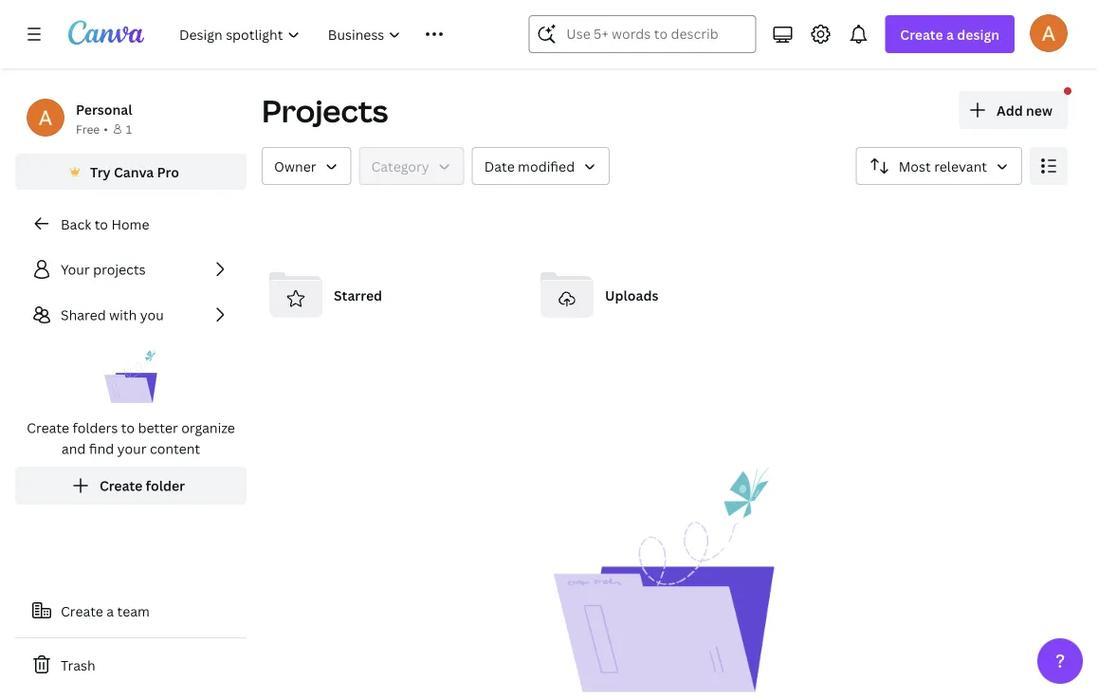 Task type: describe. For each thing, give the bounding box(es) containing it.
home
[[111, 215, 149, 233]]

back to home link
[[15, 205, 247, 243]]

your projects link
[[15, 251, 247, 288]]

organize
[[181, 419, 235, 437]]

shared with you link
[[15, 296, 247, 334]]

create for create a team
[[61, 602, 103, 620]]

try canva pro
[[90, 163, 179, 181]]

trash
[[61, 656, 95, 674]]

starred link
[[262, 261, 526, 329]]

create for create folder
[[100, 477, 143, 495]]

Search search field
[[567, 16, 719, 52]]

try
[[90, 163, 111, 181]]

shared with you
[[61, 306, 164, 324]]

create a team
[[61, 602, 150, 620]]

your
[[117, 440, 147, 458]]

back to home
[[61, 215, 149, 233]]

your
[[61, 260, 90, 279]]

apple lee image
[[1031, 14, 1069, 52]]

•
[[104, 121, 108, 137]]

you
[[140, 306, 164, 324]]

with
[[109, 306, 137, 324]]

add
[[997, 101, 1024, 119]]

design
[[958, 25, 1000, 43]]

Category button
[[359, 147, 465, 185]]

add new button
[[959, 91, 1069, 129]]

create folders to better organize and find your content
[[27, 419, 235, 458]]

0 horizontal spatial to
[[95, 215, 108, 233]]

create for create a design
[[901, 25, 944, 43]]

create folder
[[100, 477, 185, 495]]

folders
[[73, 419, 118, 437]]

uploads link
[[533, 261, 797, 329]]

list containing your projects
[[15, 251, 247, 505]]

try canva pro button
[[15, 154, 247, 190]]

relevant
[[935, 157, 988, 175]]

folder
[[146, 477, 185, 495]]

content
[[150, 440, 200, 458]]

canva
[[114, 163, 154, 181]]

pro
[[157, 163, 179, 181]]

starred
[[334, 286, 383, 304]]

add new
[[997, 101, 1053, 119]]

to inside create folders to better organize and find your content
[[121, 419, 135, 437]]

projects
[[262, 90, 389, 131]]



Task type: locate. For each thing, give the bounding box(es) containing it.
date
[[485, 157, 515, 175]]

Sort by button
[[857, 147, 1023, 185]]

create up "and"
[[27, 419, 69, 437]]

a for team
[[107, 602, 114, 620]]

to
[[95, 215, 108, 233], [121, 419, 135, 437]]

modified
[[518, 157, 575, 175]]

date modified
[[485, 157, 575, 175]]

free •
[[76, 121, 108, 137]]

and
[[62, 440, 86, 458]]

to right the back
[[95, 215, 108, 233]]

create left design
[[901, 25, 944, 43]]

a inside button
[[107, 602, 114, 620]]

0 vertical spatial a
[[947, 25, 955, 43]]

find
[[89, 440, 114, 458]]

create inside dropdown button
[[901, 25, 944, 43]]

create left 'team'
[[61, 602, 103, 620]]

Date modified button
[[472, 147, 610, 185]]

trash link
[[15, 646, 247, 684]]

owner
[[274, 157, 316, 175]]

uploads
[[605, 286, 659, 304]]

1
[[126, 121, 132, 137]]

a inside dropdown button
[[947, 25, 955, 43]]

Owner button
[[262, 147, 352, 185]]

create down your
[[100, 477, 143, 495]]

to up your
[[121, 419, 135, 437]]

free
[[76, 121, 100, 137]]

create a design
[[901, 25, 1000, 43]]

most relevant
[[899, 157, 988, 175]]

create for create folders to better organize and find your content
[[27, 419, 69, 437]]

create inside create folders to better organize and find your content
[[27, 419, 69, 437]]

a for design
[[947, 25, 955, 43]]

personal
[[76, 100, 132, 118]]

better
[[138, 419, 178, 437]]

1 vertical spatial to
[[121, 419, 135, 437]]

your projects
[[61, 260, 146, 279]]

1 horizontal spatial a
[[947, 25, 955, 43]]

create
[[901, 25, 944, 43], [27, 419, 69, 437], [100, 477, 143, 495], [61, 602, 103, 620]]

0 horizontal spatial a
[[107, 602, 114, 620]]

a left 'team'
[[107, 602, 114, 620]]

new
[[1027, 101, 1053, 119]]

a
[[947, 25, 955, 43], [107, 602, 114, 620]]

top level navigation element
[[167, 15, 483, 53], [167, 15, 483, 53]]

back
[[61, 215, 91, 233]]

team
[[117, 602, 150, 620]]

0 vertical spatial to
[[95, 215, 108, 233]]

1 vertical spatial a
[[107, 602, 114, 620]]

a left design
[[947, 25, 955, 43]]

list
[[15, 251, 247, 505]]

create a design button
[[886, 15, 1015, 53]]

create a team button
[[15, 592, 247, 630]]

most
[[899, 157, 932, 175]]

projects
[[93, 260, 146, 279]]

1 horizontal spatial to
[[121, 419, 135, 437]]

shared
[[61, 306, 106, 324]]

None search field
[[529, 15, 757, 53]]

create folder button
[[15, 467, 247, 505]]

category
[[372, 157, 430, 175]]



Task type: vqa. For each thing, say whether or not it's contained in the screenshot.
rightmost Business
no



